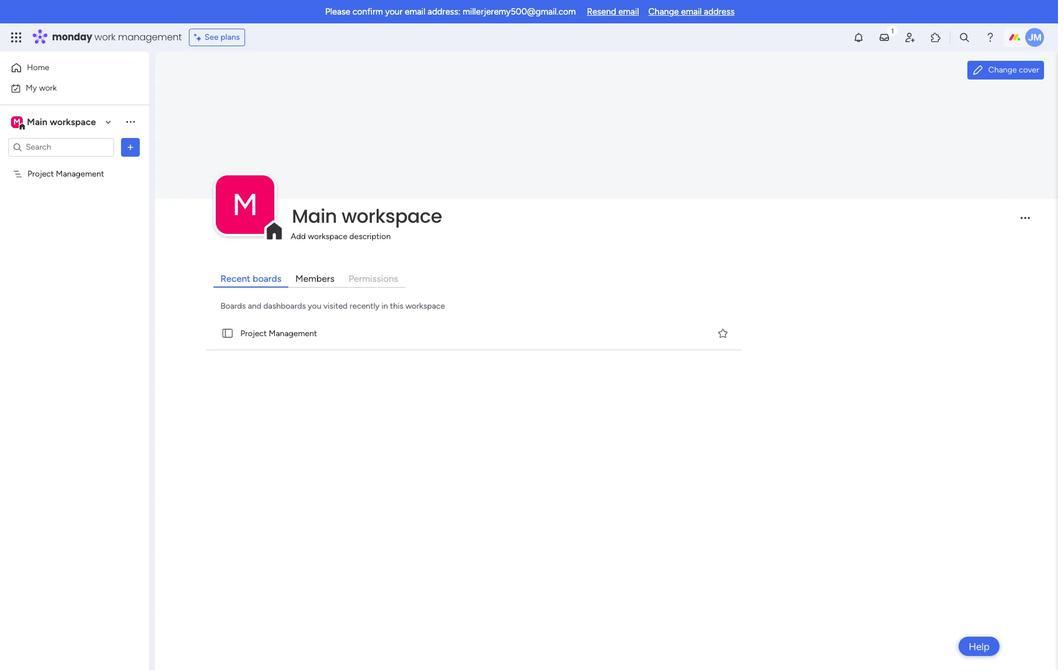 Task type: describe. For each thing, give the bounding box(es) containing it.
project management inside project management 'list box'
[[28, 169, 104, 179]]

Search in workspace field
[[25, 140, 98, 154]]

management inside project management 'list box'
[[56, 169, 104, 179]]

workspace up search in workspace field
[[50, 116, 96, 127]]

and
[[248, 301, 261, 311]]

please
[[325, 6, 351, 17]]

workspace options image
[[125, 116, 136, 128]]

recent boards
[[221, 273, 282, 284]]

add to favorites image
[[718, 327, 729, 339]]

my work button
[[7, 79, 126, 97]]

workspace selection element
[[11, 115, 98, 130]]

1 horizontal spatial main
[[292, 203, 337, 229]]

options image
[[125, 141, 136, 153]]

public board image
[[221, 327, 234, 340]]

recent
[[221, 273, 251, 284]]

1 image
[[888, 24, 898, 37]]

workspace image
[[11, 116, 23, 128]]

1 email from the left
[[405, 6, 426, 17]]

1 vertical spatial main workspace
[[292, 203, 442, 229]]

resend email
[[587, 6, 639, 17]]

see
[[205, 32, 219, 42]]

work for monday
[[95, 30, 116, 44]]

boards
[[221, 301, 246, 311]]

monday work management
[[52, 30, 182, 44]]

home button
[[7, 59, 126, 77]]

change email address
[[649, 6, 735, 17]]

email for resend email
[[619, 6, 639, 17]]

monday
[[52, 30, 92, 44]]

search everything image
[[959, 32, 971, 43]]

select product image
[[11, 32, 22, 43]]

visited
[[324, 301, 348, 311]]

millerjeremy500@gmail.com
[[463, 6, 576, 17]]

my work
[[26, 83, 57, 93]]

please confirm your email address: millerjeremy500@gmail.com
[[325, 6, 576, 17]]

description
[[350, 232, 391, 242]]

inbox image
[[879, 32, 891, 43]]

add
[[291, 232, 306, 242]]

cover
[[1019, 65, 1040, 75]]

workspace right add
[[308, 232, 348, 242]]

project management list box
[[0, 162, 149, 342]]

change email address link
[[649, 6, 735, 17]]

change for change email address
[[649, 6, 679, 17]]

workspace right the this
[[406, 301, 445, 311]]

apps image
[[930, 32, 942, 43]]



Task type: vqa. For each thing, say whether or not it's contained in the screenshot.
1st Workspace icon from right
no



Task type: locate. For each thing, give the bounding box(es) containing it.
0 horizontal spatial main workspace
[[27, 116, 96, 127]]

members
[[296, 273, 335, 284]]

project management inside project management link
[[241, 329, 317, 339]]

help
[[969, 641, 990, 653]]

project
[[28, 169, 54, 179], [241, 329, 267, 339]]

1 vertical spatial work
[[39, 83, 57, 93]]

management down search in workspace field
[[56, 169, 104, 179]]

main workspace up 'description'
[[292, 203, 442, 229]]

m
[[13, 117, 20, 127], [232, 187, 258, 223]]

work right "monday"
[[95, 30, 116, 44]]

confirm
[[353, 6, 383, 17]]

0 vertical spatial management
[[56, 169, 104, 179]]

jeremy miller image
[[1026, 28, 1045, 47]]

management inside project management link
[[269, 329, 317, 339]]

resend email link
[[587, 6, 639, 17]]

0 vertical spatial main
[[27, 116, 47, 127]]

main workspace
[[27, 116, 96, 127], [292, 203, 442, 229]]

1 horizontal spatial m
[[232, 187, 258, 223]]

main up add
[[292, 203, 337, 229]]

plans
[[221, 32, 240, 42]]

add workspace description
[[291, 232, 391, 242]]

1 horizontal spatial management
[[269, 329, 317, 339]]

0 horizontal spatial project management
[[28, 169, 104, 179]]

0 vertical spatial m
[[13, 117, 20, 127]]

boards and dashboards you visited recently in this workspace
[[221, 301, 445, 311]]

my
[[26, 83, 37, 93]]

resend
[[587, 6, 616, 17]]

main workspace inside workspace selection element
[[27, 116, 96, 127]]

1 horizontal spatial change
[[989, 65, 1017, 75]]

0 horizontal spatial m
[[13, 117, 20, 127]]

main inside workspace selection element
[[27, 116, 47, 127]]

work inside button
[[39, 83, 57, 93]]

0 horizontal spatial project
[[28, 169, 54, 179]]

1 vertical spatial project
[[241, 329, 267, 339]]

change inside button
[[989, 65, 1017, 75]]

permissions
[[349, 273, 398, 284]]

change cover button
[[968, 61, 1045, 80]]

1 horizontal spatial main workspace
[[292, 203, 442, 229]]

m inside workspace icon
[[13, 117, 20, 127]]

Main workspace field
[[289, 203, 1011, 229]]

0 vertical spatial work
[[95, 30, 116, 44]]

address
[[704, 6, 735, 17]]

project down search in workspace field
[[28, 169, 54, 179]]

notifications image
[[853, 32, 865, 43]]

this
[[390, 301, 404, 311]]

project management down search in workspace field
[[28, 169, 104, 179]]

project management
[[28, 169, 104, 179], [241, 329, 317, 339]]

m inside workspace image
[[232, 187, 258, 223]]

help image
[[985, 32, 997, 43]]

project inside 'list box'
[[28, 169, 54, 179]]

invite members image
[[905, 32, 916, 43]]

email
[[405, 6, 426, 17], [619, 6, 639, 17], [681, 6, 702, 17]]

0 horizontal spatial main
[[27, 116, 47, 127]]

0 vertical spatial change
[[649, 6, 679, 17]]

1 vertical spatial project management
[[241, 329, 317, 339]]

0 vertical spatial project management
[[28, 169, 104, 179]]

management
[[56, 169, 104, 179], [269, 329, 317, 339]]

main workspace up search in workspace field
[[27, 116, 96, 127]]

main
[[27, 116, 47, 127], [292, 203, 337, 229]]

2 horizontal spatial email
[[681, 6, 702, 17]]

address:
[[428, 6, 461, 17]]

change left cover
[[989, 65, 1017, 75]]

0 vertical spatial project
[[28, 169, 54, 179]]

workspace
[[50, 116, 96, 127], [342, 203, 442, 229], [308, 232, 348, 242], [406, 301, 445, 311]]

see plans button
[[189, 29, 245, 46]]

2 email from the left
[[619, 6, 639, 17]]

3 email from the left
[[681, 6, 702, 17]]

project management down the dashboards
[[241, 329, 317, 339]]

see plans
[[205, 32, 240, 42]]

email right your
[[405, 6, 426, 17]]

email for change email address
[[681, 6, 702, 17]]

1 horizontal spatial project
[[241, 329, 267, 339]]

workspace image
[[216, 176, 274, 234]]

your
[[385, 6, 403, 17]]

0 horizontal spatial work
[[39, 83, 57, 93]]

boards
[[253, 273, 282, 284]]

help button
[[959, 637, 1000, 657]]

0 horizontal spatial change
[[649, 6, 679, 17]]

email left address
[[681, 6, 702, 17]]

dashboards
[[264, 301, 306, 311]]

project right the public board image
[[241, 329, 267, 339]]

1 vertical spatial management
[[269, 329, 317, 339]]

m button
[[216, 176, 274, 234]]

v2 ellipsis image
[[1021, 217, 1031, 227]]

option
[[0, 163, 149, 166]]

change cover
[[989, 65, 1040, 75]]

1 horizontal spatial project management
[[241, 329, 317, 339]]

change for change cover
[[989, 65, 1017, 75]]

1 horizontal spatial work
[[95, 30, 116, 44]]

change
[[649, 6, 679, 17], [989, 65, 1017, 75]]

m for workspace image
[[232, 187, 258, 223]]

email right resend
[[619, 6, 639, 17]]

management
[[118, 30, 182, 44]]

work right my
[[39, 83, 57, 93]]

0 vertical spatial main workspace
[[27, 116, 96, 127]]

work for my
[[39, 83, 57, 93]]

0 horizontal spatial management
[[56, 169, 104, 179]]

0 horizontal spatial email
[[405, 6, 426, 17]]

in
[[382, 301, 388, 311]]

project management link
[[204, 317, 745, 351]]

1 horizontal spatial email
[[619, 6, 639, 17]]

workspace up 'description'
[[342, 203, 442, 229]]

change right "resend email" link
[[649, 6, 679, 17]]

management down the dashboards
[[269, 329, 317, 339]]

home
[[27, 63, 49, 73]]

1 vertical spatial m
[[232, 187, 258, 223]]

you
[[308, 301, 322, 311]]

1 vertical spatial change
[[989, 65, 1017, 75]]

1 vertical spatial main
[[292, 203, 337, 229]]

m for workspace icon
[[13, 117, 20, 127]]

main right workspace icon
[[27, 116, 47, 127]]

work
[[95, 30, 116, 44], [39, 83, 57, 93]]

recently
[[350, 301, 380, 311]]



